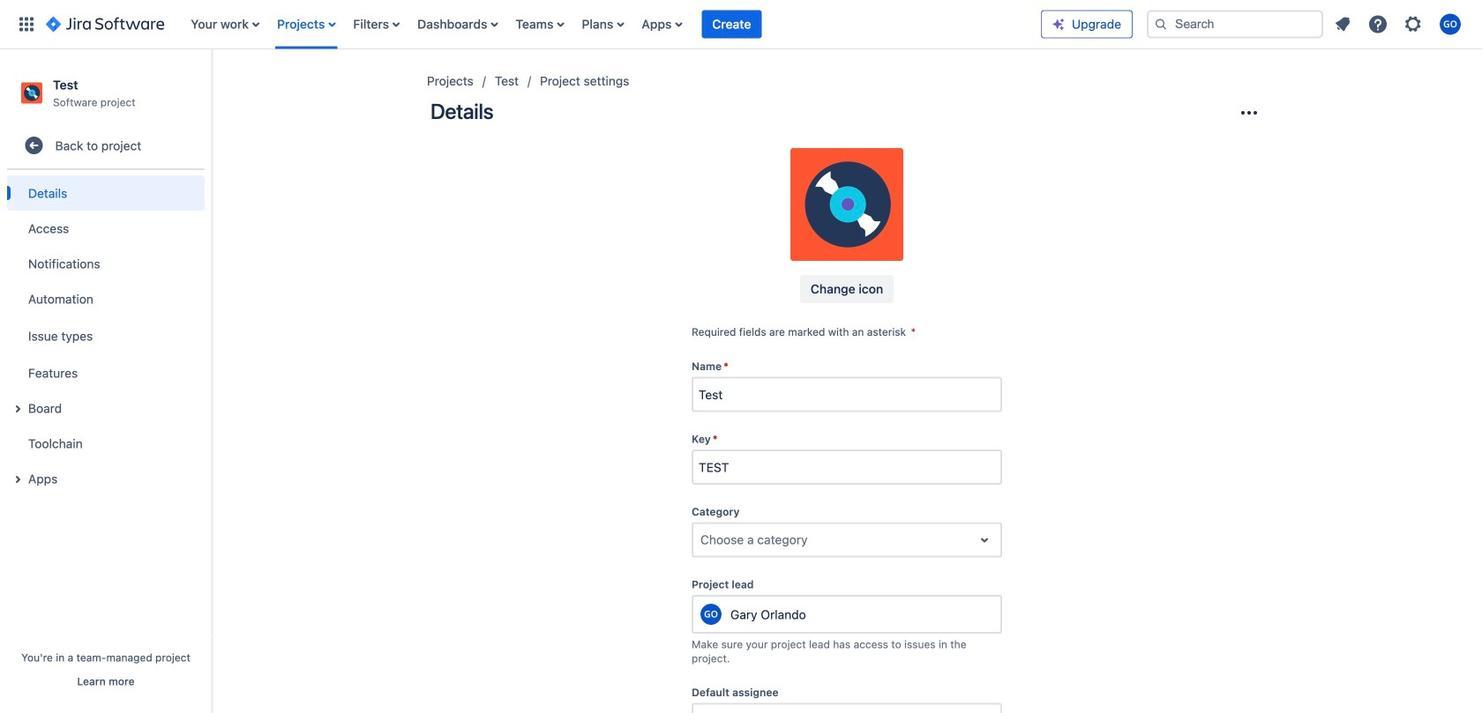 Task type: describe. For each thing, give the bounding box(es) containing it.
2 open image from the top
[[974, 711, 995, 714]]

sidebar navigation image
[[192, 71, 231, 106]]

search image
[[1154, 17, 1168, 31]]

Search field
[[1147, 10, 1324, 38]]

2 expand image from the top
[[7, 470, 28, 491]]

0 horizontal spatial list
[[182, 0, 1041, 49]]

help image
[[1368, 14, 1389, 35]]

1 expand image from the top
[[7, 399, 28, 420]]



Task type: vqa. For each thing, say whether or not it's contained in the screenshot.
PLANNING icon
no



Task type: locate. For each thing, give the bounding box(es) containing it.
1 open image from the top
[[974, 530, 995, 551]]

0 vertical spatial open image
[[974, 530, 995, 551]]

your profile and settings image
[[1440, 14, 1461, 35]]

1 vertical spatial open image
[[974, 711, 995, 714]]

group inside sidebar 'element'
[[7, 170, 205, 502]]

None field
[[694, 379, 1001, 411], [694, 452, 1001, 484], [694, 379, 1001, 411], [694, 452, 1001, 484]]

primary element
[[11, 0, 1041, 49]]

more image
[[1239, 102, 1260, 124]]

list item
[[702, 0, 762, 49]]

notifications image
[[1333, 14, 1354, 35]]

settings image
[[1403, 14, 1424, 35]]

None search field
[[1147, 10, 1324, 38]]

group
[[7, 170, 205, 502]]

banner
[[0, 0, 1483, 49]]

sidebar element
[[0, 49, 212, 714]]

1 horizontal spatial list
[[1327, 8, 1472, 40]]

appswitcher icon image
[[16, 14, 37, 35]]

1 vertical spatial expand image
[[7, 470, 28, 491]]

open image
[[974, 530, 995, 551], [974, 711, 995, 714]]

0 vertical spatial expand image
[[7, 399, 28, 420]]

jira software image
[[46, 14, 164, 35], [46, 14, 164, 35]]

expand image
[[7, 399, 28, 420], [7, 470, 28, 491]]

list
[[182, 0, 1041, 49], [1327, 8, 1472, 40]]

project avatar image
[[791, 148, 904, 261]]

None text field
[[701, 532, 704, 549]]



